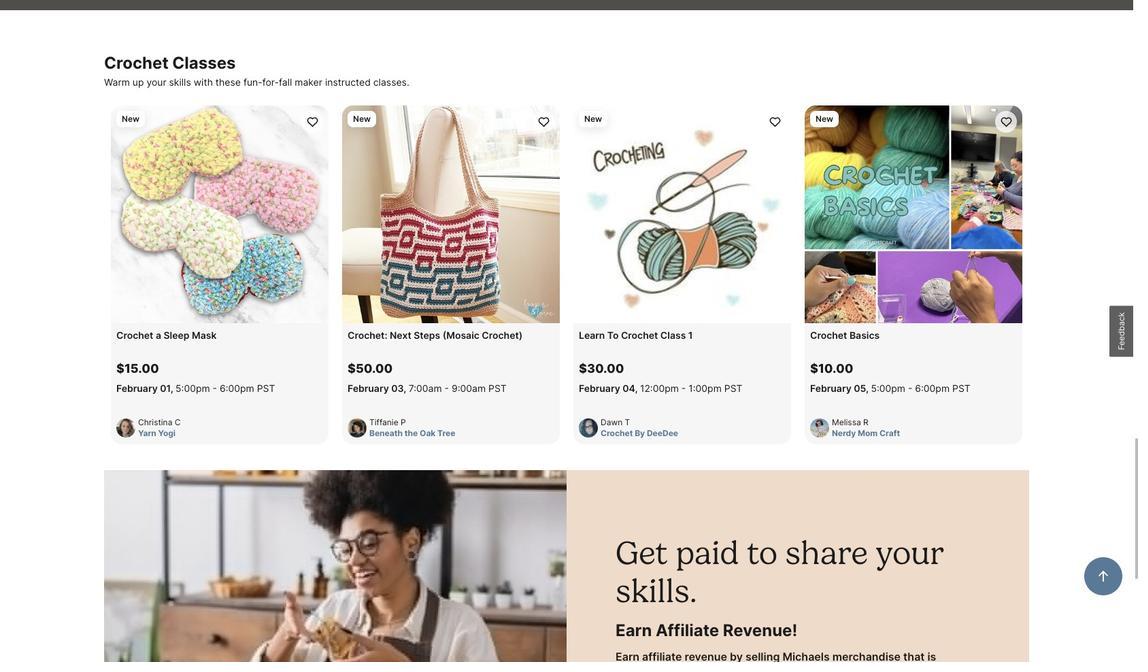 Task type: vqa. For each thing, say whether or not it's contained in the screenshot.


Task type: locate. For each thing, give the bounding box(es) containing it.
2 favorite image from the left
[[769, 115, 782, 128]]

to
[[747, 534, 778, 572]]

february
[[116, 382, 158, 394], [348, 382, 389, 394], [579, 382, 620, 394], [810, 382, 852, 394]]

february inside $50.00 february 03, 7:00am - 9:00am pst
[[348, 382, 389, 394]]

1 5:00pm from the left
[[176, 382, 210, 394]]

3 february from the left
[[579, 382, 620, 394]]

2 teacher image from the left
[[810, 419, 830, 438]]

february inside $15.00 february 01, 5:00pm - 6:00pm pst
[[116, 382, 158, 394]]

- inside $30.00 february 04, 12:00pm - 1:00pm pst
[[682, 382, 686, 394]]

5:00pm right 05, at the bottom right of the page
[[871, 382, 906, 394]]

2 teacher image from the left
[[579, 419, 598, 438]]

maker
[[295, 76, 323, 88]]

your inside get paid to share your skills.
[[876, 534, 945, 572]]

2 - from the left
[[445, 382, 449, 394]]

6:00pm
[[220, 382, 254, 394], [915, 382, 950, 394]]

0 vertical spatial your
[[147, 76, 166, 88]]

february down $30.00
[[579, 382, 620, 394]]

1 vertical spatial your
[[876, 534, 945, 572]]

your for share
[[876, 534, 945, 572]]

get paid to share your skills.
[[616, 534, 945, 610]]

pst inside $50.00 february 03, 7:00am - 9:00am pst
[[489, 382, 507, 394]]

- for $50.00
[[445, 382, 449, 394]]

2 pst from the left
[[489, 382, 507, 394]]

earn
[[616, 621, 652, 640]]

- left 1:00pm
[[682, 382, 686, 394]]

0 horizontal spatial favorite image
[[306, 115, 319, 128]]

1 6:00pm from the left
[[220, 382, 254, 394]]

6:00pm inside $15.00 february 01, 5:00pm - 6:00pm pst
[[220, 382, 254, 394]]

for-
[[262, 76, 279, 88]]

- inside $50.00 february 03, 7:00am - 9:00am pst
[[445, 382, 449, 394]]

1 horizontal spatial favorite image
[[1000, 115, 1013, 128]]

4 - from the left
[[908, 382, 913, 394]]

new for $10.00
[[816, 114, 834, 124]]

crochet
[[104, 53, 169, 73], [116, 329, 153, 341], [621, 329, 658, 341], [810, 329, 848, 341], [601, 428, 633, 438]]

crochet left a in the left of the page
[[116, 329, 153, 341]]

1 pst from the left
[[257, 382, 275, 394]]

3 - from the left
[[682, 382, 686, 394]]

- right 05, at the bottom right of the page
[[908, 382, 913, 394]]

teacher image for $30.00
[[579, 419, 598, 438]]

0 horizontal spatial 5:00pm
[[176, 382, 210, 394]]

lazy load image image
[[104, 470, 567, 662]]

your
[[147, 76, 166, 88], [876, 534, 945, 572]]

class
[[661, 329, 686, 341]]

crochet for a
[[116, 329, 153, 341]]

classes.
[[373, 76, 410, 88]]

1 teacher image from the left
[[116, 419, 135, 438]]

-
[[213, 382, 217, 394], [445, 382, 449, 394], [682, 382, 686, 394], [908, 382, 913, 394]]

4 pst from the left
[[953, 382, 971, 394]]

1:00pm
[[689, 382, 722, 394]]

crochet up up
[[104, 53, 169, 73]]

february inside $30.00 february 04, 12:00pm - 1:00pm pst
[[579, 382, 620, 394]]

fun-
[[244, 76, 263, 88]]

0 horizontal spatial teacher image
[[116, 419, 135, 438]]

0 horizontal spatial teacher image
[[348, 419, 367, 438]]

teacher image
[[348, 419, 367, 438], [579, 419, 598, 438]]

p
[[401, 417, 406, 427]]

crochet for classes
[[104, 53, 169, 73]]

instructed
[[325, 76, 371, 88]]

- inside $15.00 february 01, 5:00pm - 6:00pm pst
[[213, 382, 217, 394]]

2 5:00pm from the left
[[871, 382, 906, 394]]

february down $15.00 at bottom left
[[116, 382, 158, 394]]

teacher image
[[116, 419, 135, 438], [810, 419, 830, 438]]

1 new from the left
[[122, 114, 140, 124]]

5:00pm right 01,
[[176, 382, 210, 394]]

04,
[[623, 382, 638, 394]]

0 horizontal spatial 6:00pm
[[220, 382, 254, 394]]

05,
[[854, 382, 869, 394]]

yarn
[[138, 428, 156, 438]]

3 pst from the left
[[725, 382, 743, 394]]

new
[[122, 114, 140, 124], [353, 114, 371, 124], [585, 114, 602, 124], [816, 114, 834, 124]]

1
[[689, 329, 693, 341]]

teacher image left dawn
[[579, 419, 598, 438]]

oak
[[420, 428, 436, 438]]

get
[[616, 534, 668, 572]]

tree
[[438, 428, 456, 438]]

craft
[[880, 428, 900, 438]]

6:00pm inside the $10.00 february 05, 5:00pm - 6:00pm pst
[[915, 382, 950, 394]]

1 horizontal spatial teacher image
[[579, 419, 598, 438]]

pst inside the $10.00 february 05, 5:00pm - 6:00pm pst
[[953, 382, 971, 394]]

pst inside $30.00 february 04, 12:00pm - 1:00pm pst
[[725, 382, 743, 394]]

4 february from the left
[[810, 382, 852, 394]]

1 horizontal spatial 6:00pm
[[915, 382, 950, 394]]

favorite image for $10.00
[[1000, 115, 1013, 128]]

february down "$50.00" at the bottom
[[348, 382, 389, 394]]

- right 01,
[[213, 382, 217, 394]]

teacher image left "nerdy"
[[810, 419, 830, 438]]

favorite image for $30.00
[[769, 115, 782, 128]]

crochet up $10.00
[[810, 329, 848, 341]]

1 horizontal spatial 5:00pm
[[871, 382, 906, 394]]

february down $10.00
[[810, 382, 852, 394]]

your inside crochet classes warm up your skills with these fun-for-fall maker instructed classes.
[[147, 76, 166, 88]]

christina c yarn yogi
[[138, 417, 181, 438]]

february inside the $10.00 february 05, 5:00pm - 6:00pm pst
[[810, 382, 852, 394]]

0 horizontal spatial favorite image
[[537, 115, 550, 128]]

your for up
[[147, 76, 166, 88]]

revenue!
[[723, 621, 798, 640]]

to
[[608, 329, 619, 341]]

- right 7:00am
[[445, 382, 449, 394]]

r
[[864, 417, 869, 427]]

pst for $10.00
[[953, 382, 971, 394]]

1 horizontal spatial favorite image
[[769, 115, 782, 128]]

february for $15.00
[[116, 382, 158, 394]]

01,
[[160, 382, 173, 394]]

5:00pm
[[176, 382, 210, 394], [871, 382, 906, 394]]

12:00pm
[[640, 382, 679, 394]]

t
[[625, 417, 630, 427]]

teacher image left the tiffanie
[[348, 419, 367, 438]]

crochet down dawn
[[601, 428, 633, 438]]

tiffanie p beneath the oak tree
[[370, 417, 456, 438]]

- for $15.00
[[213, 382, 217, 394]]

5:00pm for $10.00
[[871, 382, 906, 394]]

fall
[[279, 76, 292, 88]]

1 horizontal spatial teacher image
[[810, 419, 830, 438]]

- inside the $10.00 february 05, 5:00pm - 6:00pm pst
[[908, 382, 913, 394]]

1 favorite image from the left
[[537, 115, 550, 128]]

2 6:00pm from the left
[[915, 382, 950, 394]]

5:00pm inside $15.00 february 01, 5:00pm - 6:00pm pst
[[176, 382, 210, 394]]

favorite image for $50.00
[[537, 115, 550, 128]]

mask
[[192, 329, 217, 341]]

crochet inside dawn t crochet by deedee
[[601, 428, 633, 438]]

0 horizontal spatial your
[[147, 76, 166, 88]]

pst
[[257, 382, 275, 394], [489, 382, 507, 394], [725, 382, 743, 394], [953, 382, 971, 394]]

1 favorite image from the left
[[306, 115, 319, 128]]

5:00pm for $15.00
[[176, 382, 210, 394]]

pst inside $15.00 february 01, 5:00pm - 6:00pm pst
[[257, 382, 275, 394]]

skills.
[[616, 572, 697, 610]]

with
[[194, 76, 213, 88]]

teacher image for $15.00
[[116, 419, 135, 438]]

1 horizontal spatial your
[[876, 534, 945, 572]]

1 february from the left
[[116, 382, 158, 394]]

2 new from the left
[[353, 114, 371, 124]]

favorite image
[[537, 115, 550, 128], [1000, 115, 1013, 128]]

teacher image for $10.00
[[810, 419, 830, 438]]

melissa
[[832, 417, 861, 427]]

5:00pm inside the $10.00 february 05, 5:00pm - 6:00pm pst
[[871, 382, 906, 394]]

pst for $30.00
[[725, 382, 743, 394]]

1 - from the left
[[213, 382, 217, 394]]

teacher image left yarn
[[116, 419, 135, 438]]

teacher image for $50.00
[[348, 419, 367, 438]]

4 new from the left
[[816, 114, 834, 124]]

6:00pm for $15.00
[[220, 382, 254, 394]]

3 new from the left
[[585, 114, 602, 124]]

crochet inside crochet classes warm up your skills with these fun-for-fall maker instructed classes.
[[104, 53, 169, 73]]

2 february from the left
[[348, 382, 389, 394]]

1 teacher image from the left
[[348, 419, 367, 438]]

2 favorite image from the left
[[1000, 115, 1013, 128]]

favorite image
[[306, 115, 319, 128], [769, 115, 782, 128]]

paid
[[676, 534, 739, 572]]



Task type: describe. For each thing, give the bounding box(es) containing it.
03,
[[391, 382, 406, 394]]

mom
[[858, 428, 878, 438]]

pst for $15.00
[[257, 382, 275, 394]]

learn
[[579, 329, 605, 341]]

basics
[[850, 329, 880, 341]]

skills
[[169, 76, 191, 88]]

favorite image for $15.00
[[306, 115, 319, 128]]

crochet basics
[[810, 329, 880, 341]]

pst for $50.00
[[489, 382, 507, 394]]

these
[[216, 76, 241, 88]]

deedee
[[647, 428, 678, 438]]

7:00am
[[409, 382, 442, 394]]

$30.00
[[579, 361, 624, 376]]

crochet for basics
[[810, 329, 848, 341]]

crochet a sleep mask image
[[111, 105, 329, 323]]

by
[[635, 428, 645, 438]]

crochet: next steps (mosaic crochet)
[[348, 329, 523, 341]]

up
[[133, 76, 144, 88]]

christina
[[138, 417, 172, 427]]

dawn t crochet by deedee
[[601, 417, 678, 438]]

earn affiliate revenue!
[[616, 621, 798, 640]]

affiliate
[[656, 621, 719, 640]]

- for $30.00
[[682, 382, 686, 394]]

9:00am
[[452, 382, 486, 394]]

$30.00 february 04, 12:00pm - 1:00pm pst
[[579, 361, 743, 394]]

crochet a sleep mask
[[116, 329, 217, 341]]

the
[[405, 428, 418, 438]]

a
[[156, 329, 161, 341]]

classes
[[172, 53, 236, 73]]

melissa r nerdy mom craft
[[832, 417, 900, 438]]

$50.00
[[348, 361, 393, 376]]

dawn
[[601, 417, 623, 427]]

new for $50.00
[[353, 114, 371, 124]]

$15.00
[[116, 361, 159, 376]]

steps
[[414, 329, 440, 341]]

learn to crochet class 1
[[579, 329, 693, 341]]

6:00pm for $10.00
[[915, 382, 950, 394]]

share
[[786, 534, 868, 572]]

(mosaic
[[443, 329, 480, 341]]

yogi
[[158, 428, 176, 438]]

february for $30.00
[[579, 382, 620, 394]]

$50.00 february 03, 7:00am - 9:00am pst
[[348, 361, 507, 394]]

- for $10.00
[[908, 382, 913, 394]]

crochet:
[[348, 329, 388, 341]]

crochet right to
[[621, 329, 658, 341]]

new for $15.00
[[122, 114, 140, 124]]

crochet)
[[482, 329, 523, 341]]

crochet classes warm up your skills with these fun-for-fall maker instructed classes.
[[104, 53, 410, 88]]

warm
[[104, 76, 130, 88]]

new for $30.00
[[585, 114, 602, 124]]

crochet basics image
[[805, 105, 1023, 323]]

next
[[390, 329, 412, 341]]

sleep
[[164, 329, 190, 341]]

c
[[175, 417, 181, 427]]

tiffanie
[[370, 417, 399, 427]]

beneath
[[370, 428, 403, 438]]

february for $50.00
[[348, 382, 389, 394]]

nerdy
[[832, 428, 856, 438]]

february for $10.00
[[810, 382, 852, 394]]

learn to crochet class 1 image
[[574, 105, 791, 323]]

$15.00 february 01, 5:00pm - 6:00pm pst
[[116, 361, 275, 394]]

$10.00
[[810, 361, 854, 376]]

$10.00 february 05, 5:00pm - 6:00pm pst
[[810, 361, 971, 394]]

crochet: next steps (mosaic crochet) image
[[342, 105, 560, 323]]



